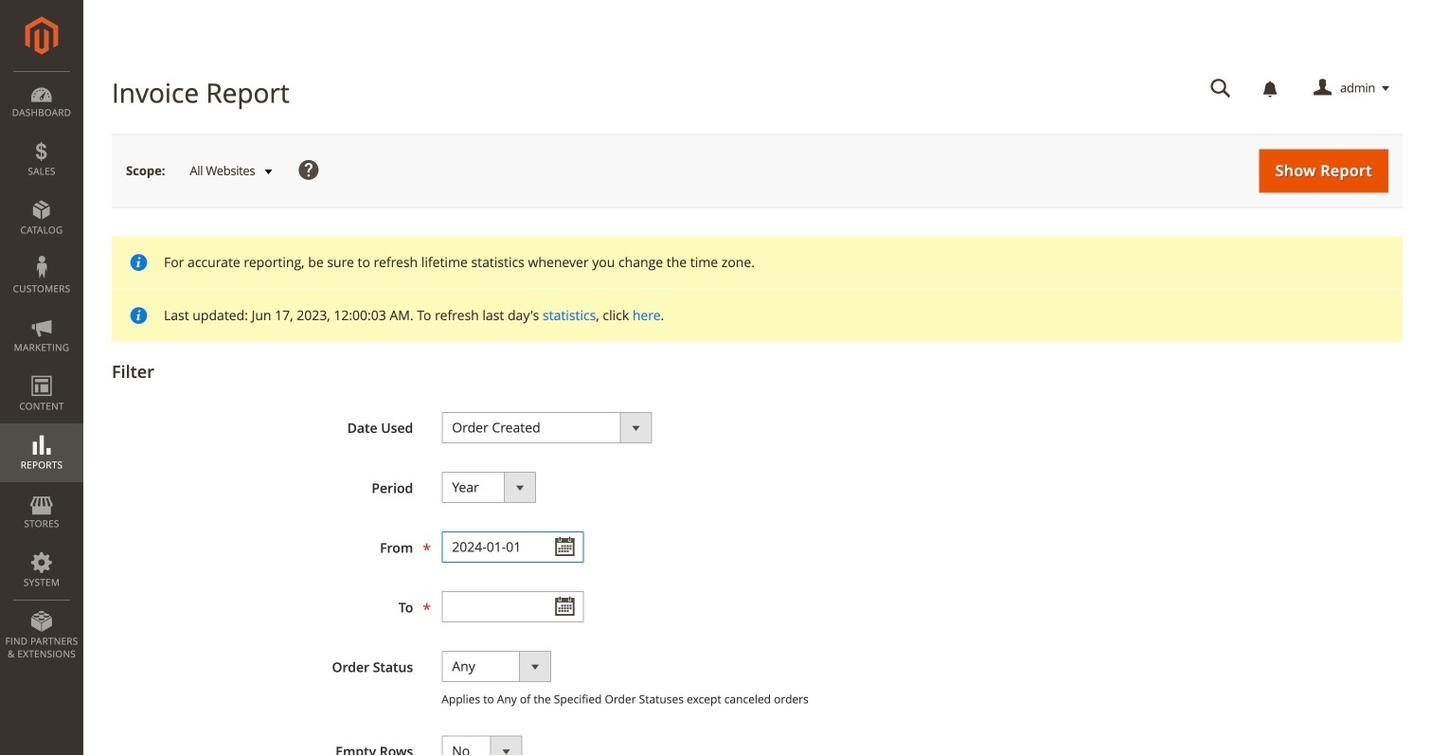 Task type: describe. For each thing, give the bounding box(es) containing it.
magento admin panel image
[[25, 16, 58, 55]]



Task type: locate. For each thing, give the bounding box(es) containing it.
None text field
[[1198, 72, 1245, 105], [442, 532, 584, 563], [442, 591, 584, 623], [1198, 72, 1245, 105], [442, 532, 584, 563], [442, 591, 584, 623]]

menu bar
[[0, 71, 83, 670]]



